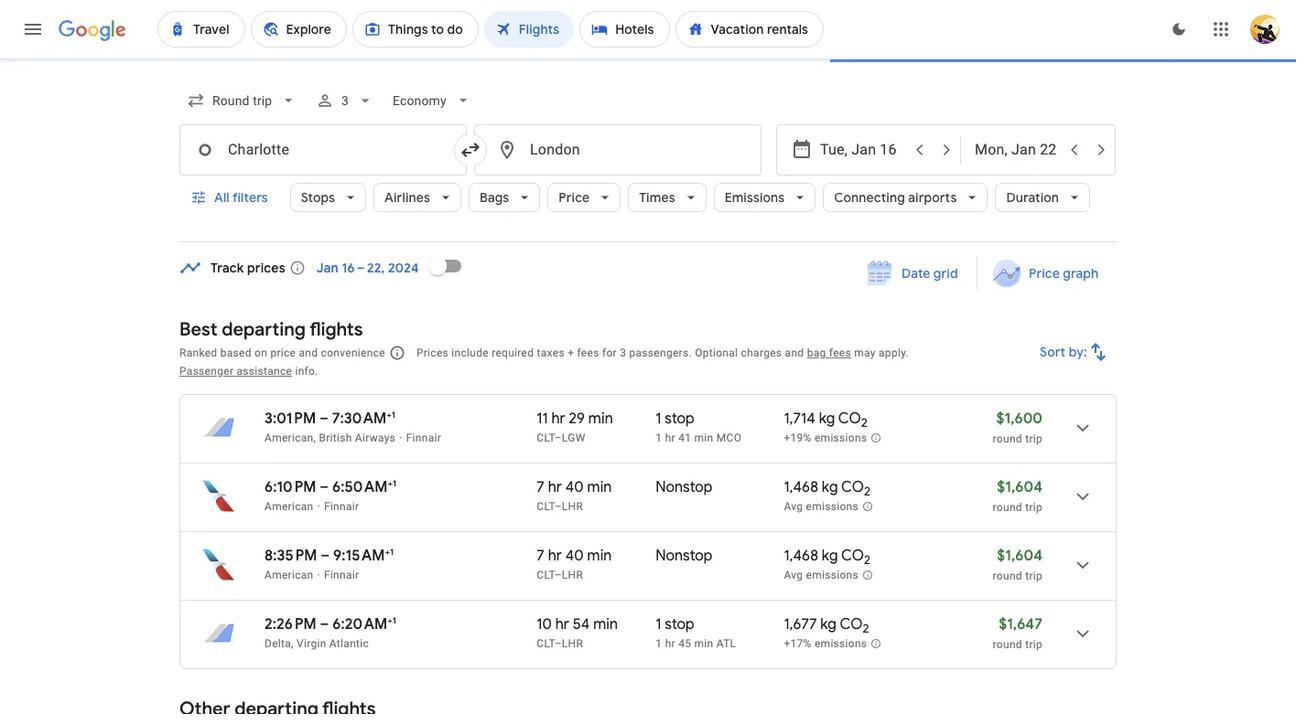 Task type: locate. For each thing, give the bounding box(es) containing it.
by:
[[1069, 344, 1088, 361]]

$1,604 for 6:50 am
[[997, 479, 1043, 497]]

for
[[602, 347, 617, 360]]

1 vertical spatial $1,604
[[997, 547, 1043, 566]]

7 up 10
[[537, 547, 545, 566]]

2 avg emissions from the top
[[784, 570, 859, 582]]

trip for 6:50 am
[[1025, 502, 1043, 514]]

lgw
[[562, 432, 586, 445]]

1,468 for 9:15 am
[[784, 547, 818, 566]]

0 horizontal spatial fees
[[577, 347, 599, 360]]

– inside the 11 hr 29 min clt – lgw
[[554, 432, 562, 445]]

round down $1,604 text field
[[993, 570, 1022, 583]]

0 vertical spatial finnair
[[406, 432, 441, 445]]

1 horizontal spatial and
[[785, 347, 804, 360]]

– up delta, virgin atlantic
[[320, 616, 329, 634]]

emissions for 6:20 am
[[815, 638, 867, 651]]

0 vertical spatial american
[[265, 501, 314, 514]]

co down +19% emissions
[[841, 479, 864, 497]]

trip down $1,604 text box on the right of page
[[1025, 502, 1043, 514]]

bag fees button
[[807, 347, 851, 360]]

clt down the 11 hr 29 min clt – lgw
[[537, 501, 554, 514]]

1,468 kg co 2
[[784, 479, 871, 500], [784, 547, 871, 569]]

nonstop flight. element
[[656, 479, 713, 500], [656, 547, 713, 568]]

total duration 7 hr 40 min. element down lgw
[[537, 479, 656, 500]]

2 up +19% emissions
[[861, 416, 868, 431]]

fees left the for
[[577, 347, 599, 360]]

0 horizontal spatial 3
[[342, 93, 349, 108]]

7 down 11
[[537, 479, 545, 497]]

emissions for 6:50 am
[[806, 501, 859, 514]]

$1,647
[[999, 616, 1043, 634]]

co up +19% emissions
[[838, 410, 861, 428]]

2 round from the top
[[993, 502, 1022, 514]]

1 horizontal spatial fees
[[829, 347, 851, 360]]

finnair for 9:15 am
[[324, 569, 359, 582]]

– down total duration 11 hr 29 min. element at the bottom of the page
[[554, 432, 562, 445]]

none search field containing all filters
[[179, 79, 1117, 243]]

clt for 6:50 am
[[537, 501, 554, 514]]

1 nonstop flight. element from the top
[[656, 479, 713, 500]]

hr inside 10 hr 54 min clt – lhr
[[555, 616, 569, 634]]

1 vertical spatial stop
[[665, 616, 695, 634]]

4 trip from the top
[[1025, 639, 1043, 652]]

1 total duration 7 hr 40 min. element from the top
[[537, 479, 656, 500]]

$1,604 for 9:15 am
[[997, 547, 1043, 566]]

best departing flights main content
[[179, 244, 1117, 715]]

jan 16 – 22, 2024
[[317, 260, 419, 276]]

6:20 am
[[333, 616, 387, 634]]

+
[[568, 347, 574, 360], [387, 409, 392, 421], [388, 478, 393, 490], [385, 547, 390, 558], [387, 615, 392, 627]]

2 1,468 kg co 2 from the top
[[784, 547, 871, 569]]

– right 6:10 pm at the left bottom
[[320, 479, 329, 497]]

1 stop flight. element for 11 hr 29 min
[[656, 410, 695, 431]]

1,677
[[784, 616, 817, 634]]

2 7 from the top
[[537, 547, 545, 566]]

kg for 7:30 am
[[819, 410, 835, 428]]

7 hr 40 min clt – lhr up 54
[[537, 547, 612, 582]]

1 vertical spatial finnair
[[324, 501, 359, 514]]

1,468 kg co 2 for 6:50 am
[[784, 479, 871, 500]]

None field
[[179, 84, 305, 117], [386, 84, 480, 117], [179, 84, 305, 117], [386, 84, 480, 117]]

loading results progress bar
[[0, 59, 1296, 62]]

kg inside 1,677 kg co 2
[[821, 616, 837, 634]]

trip for 7:30 am
[[1025, 433, 1043, 446]]

nonstop flight. element down 41
[[656, 479, 713, 500]]

price
[[559, 189, 590, 206], [1029, 265, 1060, 282]]

0 vertical spatial total duration 7 hr 40 min. element
[[537, 479, 656, 500]]

2 trip from the top
[[1025, 502, 1043, 514]]

min for 7:30 am
[[588, 410, 613, 428]]

1 inside 2:26 pm – 6:20 am + 1
[[392, 615, 396, 627]]

best
[[179, 319, 218, 341]]

3 trip from the top
[[1025, 570, 1043, 583]]

1 stop flight. element for 10 hr 54 min
[[656, 616, 695, 637]]

2 avg from the top
[[784, 570, 803, 582]]

1 stop flight. element up 45
[[656, 616, 695, 637]]

and inside 'prices include required taxes + fees for 3 passengers. optional charges and bag fees may apply. passenger assistance'
[[785, 347, 804, 360]]

based
[[220, 347, 252, 360]]

1 right 6:50 am
[[393, 478, 397, 490]]

+19%
[[784, 432, 812, 445]]

kg inside 1,714 kg co 2
[[819, 410, 835, 428]]

kg up +17% emissions
[[821, 616, 837, 634]]

+19% emissions
[[784, 432, 867, 445]]

emissions down +19% emissions
[[806, 501, 859, 514]]

hr inside the 11 hr 29 min clt – lgw
[[552, 410, 565, 428]]

1,714 kg co 2
[[784, 410, 868, 431]]

emissions
[[815, 432, 867, 445], [806, 501, 859, 514], [806, 570, 859, 582], [815, 638, 867, 651]]

leaves charlotte douglas international airport at 2:26 pm on tuesday, january 16 and arrives at heathrow airport at 6:20 am on wednesday, january 17. element
[[265, 615, 396, 634]]

trip inside $1,647 round trip
[[1025, 639, 1043, 652]]

price inside button
[[1029, 265, 1060, 282]]

$1,604
[[997, 479, 1043, 497], [997, 547, 1043, 566]]

min right 54
[[593, 616, 618, 634]]

main menu image
[[22, 18, 44, 40]]

1 stop flight. element
[[656, 410, 695, 431], [656, 616, 695, 637]]

apply.
[[879, 347, 909, 360]]

finnair for 7:30 am
[[406, 432, 441, 445]]

bags button
[[469, 176, 540, 220]]

min
[[588, 410, 613, 428], [694, 432, 714, 445], [587, 479, 612, 497], [587, 547, 612, 566], [593, 616, 618, 634], [694, 638, 714, 651]]

1 vertical spatial nonstop flight. element
[[656, 547, 713, 568]]

1 vertical spatial 1,468
[[784, 547, 818, 566]]

– inside 10 hr 54 min clt – lhr
[[554, 638, 562, 651]]

nonstop up 1 stop 1 hr 45 min atl
[[656, 547, 713, 566]]

2 vertical spatial lhr
[[562, 638, 583, 651]]

1 avg emissions from the top
[[784, 501, 859, 514]]

hr for 6:50 am
[[548, 479, 562, 497]]

7 hr 40 min clt – lhr for 9:15 am
[[537, 547, 612, 582]]

Departure time: 2:26 PM. text field
[[265, 616, 317, 634]]

american for 8:35 pm
[[265, 569, 314, 582]]

Departure text field
[[820, 125, 904, 175]]

taxes
[[537, 347, 565, 360]]

round down '$1,600' text box
[[993, 433, 1022, 446]]

None search field
[[179, 79, 1117, 243]]

and
[[299, 347, 318, 360], [785, 347, 804, 360]]

duration button
[[995, 176, 1090, 220]]

1 7 hr 40 min clt – lhr from the top
[[537, 479, 612, 514]]

hr inside 1 stop 1 hr 45 min atl
[[665, 638, 676, 651]]

0 vertical spatial 1,468
[[784, 479, 818, 497]]

40 down lgw
[[565, 479, 584, 497]]

sort by: button
[[1033, 330, 1117, 374]]

0 vertical spatial 7 hr 40 min clt – lhr
[[537, 479, 612, 514]]

price inside popup button
[[559, 189, 590, 206]]

hr for 9:15 am
[[548, 547, 562, 566]]

Arrival time: 7:30 AM on  Wednesday, January 17. text field
[[332, 409, 395, 428]]

co up 1,677 kg co 2
[[841, 547, 864, 566]]

kg down +19% emissions
[[822, 479, 838, 497]]

3 clt from the top
[[537, 569, 554, 582]]

kg
[[819, 410, 835, 428], [822, 479, 838, 497], [822, 547, 838, 566], [821, 616, 837, 634]]

clt down 11
[[537, 432, 554, 445]]

1 round from the top
[[993, 433, 1022, 446]]

3 inside popup button
[[342, 93, 349, 108]]

times button
[[628, 176, 706, 220]]

avg up 1,677
[[784, 570, 803, 582]]

stop up 45
[[665, 616, 695, 634]]

$1,604 down "$1,600 round trip"
[[997, 479, 1043, 497]]

7 hr 40 min clt – lhr down lgw
[[537, 479, 612, 514]]

fees
[[577, 347, 599, 360], [829, 347, 851, 360]]

2 down +19% emissions
[[864, 484, 871, 500]]

airways
[[355, 432, 396, 445]]

+ inside 8:35 pm – 9:15 am + 1
[[385, 547, 390, 558]]

+ for 9:15 am
[[385, 547, 390, 558]]

2 for 7:30 am
[[861, 416, 868, 431]]

Arrival time: 6:50 AM on  Wednesday, January 17. text field
[[332, 478, 397, 497]]

hr inside 1 stop 1 hr 41 min mco
[[665, 432, 676, 445]]

lhr down lgw
[[562, 501, 583, 514]]

0 vertical spatial 3
[[342, 93, 349, 108]]

+ inside 6:10 pm – 6:50 am + 1
[[388, 478, 393, 490]]

nonstop down 41
[[656, 479, 713, 497]]

– up american, british airways
[[319, 410, 329, 428]]

+ for 7:30 am
[[387, 409, 392, 421]]

hr left 41
[[665, 432, 676, 445]]

co for 9:15 am
[[841, 547, 864, 566]]

2 $1,604 round trip from the top
[[993, 547, 1043, 583]]

0 vertical spatial price
[[559, 189, 590, 206]]

and left bag
[[785, 347, 804, 360]]

co inside 1,714 kg co 2
[[838, 410, 861, 428]]

learn more about tracked prices image
[[289, 260, 306, 276]]

round inside "$1,600 round trip"
[[993, 433, 1022, 446]]

0 vertical spatial $1,604
[[997, 479, 1043, 497]]

price right bags 'popup button'
[[559, 189, 590, 206]]

2 up +17% emissions
[[863, 622, 869, 637]]

flight details. leaves charlotte douglas international airport at 8:35 pm on tuesday, january 16 and arrives at heathrow airport at 9:15 am on wednesday, january 17. image
[[1061, 544, 1105, 588]]

3 round from the top
[[993, 570, 1022, 583]]

min right 45
[[694, 638, 714, 651]]

hr left 45
[[665, 638, 676, 651]]

2:26 pm – 6:20 am + 1
[[265, 615, 396, 634]]

4 round from the top
[[993, 639, 1022, 652]]

1 trip from the top
[[1025, 433, 1043, 446]]

avg emissions down +19% emissions
[[784, 501, 859, 514]]

3 button
[[309, 79, 382, 123]]

co up +17% emissions
[[840, 616, 863, 634]]

2 up 1,677 kg co 2
[[864, 553, 871, 569]]

6:10 pm – 6:50 am + 1
[[265, 478, 397, 497]]

1 vertical spatial avg
[[784, 570, 803, 582]]

– inside the 3:01 pm – 7:30 am + 1
[[319, 410, 329, 428]]

1 vertical spatial 1,468 kg co 2
[[784, 547, 871, 569]]

1 vertical spatial nonstop
[[656, 547, 713, 566]]

1 inside the 3:01 pm – 7:30 am + 1
[[392, 409, 395, 421]]

2 7 hr 40 min clt – lhr from the top
[[537, 547, 612, 582]]

1 1,468 from the top
[[784, 479, 818, 497]]

40
[[565, 479, 584, 497], [565, 547, 584, 566]]

1 nonstop from the top
[[656, 479, 713, 497]]

1,468 up 1,677
[[784, 547, 818, 566]]

avg down +19%
[[784, 501, 803, 514]]

kg up +19% emissions
[[819, 410, 835, 428]]

emissions up 1,677 kg co 2
[[806, 570, 859, 582]]

1 avg from the top
[[784, 501, 803, 514]]

1 7 from the top
[[537, 479, 545, 497]]

2 clt from the top
[[537, 501, 554, 514]]

1 stop from the top
[[665, 410, 695, 428]]

avg emissions up 1,677 kg co 2
[[784, 570, 859, 582]]

Return text field
[[975, 125, 1059, 175]]

co for 6:50 am
[[841, 479, 864, 497]]

clt inside 10 hr 54 min clt – lhr
[[537, 638, 554, 651]]

emissions down 1,714 kg co 2
[[815, 432, 867, 445]]

1 american from the top
[[265, 501, 314, 514]]

2 and from the left
[[785, 347, 804, 360]]

1 clt from the top
[[537, 432, 554, 445]]

1 $1,604 from the top
[[997, 479, 1043, 497]]

kg up 1,677 kg co 2
[[822, 547, 838, 566]]

+ inside 'prices include required taxes + fees for 3 passengers. optional charges and bag fees may apply. passenger assistance'
[[568, 347, 574, 360]]

1 vertical spatial 7
[[537, 547, 545, 566]]

clt inside the 11 hr 29 min clt – lgw
[[537, 432, 554, 445]]

price left graph
[[1029, 265, 1060, 282]]

trip down 1647 us dollars text field
[[1025, 639, 1043, 652]]

2 inside 1,677 kg co 2
[[863, 622, 869, 637]]

1 horizontal spatial price
[[1029, 265, 1060, 282]]

45
[[679, 638, 691, 651]]

1 right 6:20 am
[[392, 615, 396, 627]]

$1,604 round trip for 6:50 am
[[993, 479, 1043, 514]]

hr right 10
[[555, 616, 569, 634]]

finnair down 6:10 pm – 6:50 am + 1
[[324, 501, 359, 514]]

stops button
[[290, 176, 366, 220]]

29
[[569, 410, 585, 428]]

0 vertical spatial avg emissions
[[784, 501, 859, 514]]

2 lhr from the top
[[562, 569, 583, 582]]

1 vertical spatial $1,604 round trip
[[993, 547, 1043, 583]]

nonstop
[[656, 479, 713, 497], [656, 547, 713, 566]]

1 horizontal spatial 3
[[620, 347, 626, 360]]

avg emissions for 9:15 am
[[784, 570, 859, 582]]

min inside 10 hr 54 min clt – lhr
[[593, 616, 618, 634]]

hr
[[552, 410, 565, 428], [665, 432, 676, 445], [548, 479, 562, 497], [548, 547, 562, 566], [555, 616, 569, 634], [665, 638, 676, 651]]

1,468 kg co 2 up 1,677 kg co 2
[[784, 547, 871, 569]]

finnair down leaves charlotte douglas international airport at 8:35 pm on tuesday, january 16 and arrives at heathrow airport at 9:15 am on wednesday, january 17. element
[[324, 569, 359, 582]]

– inside 2:26 pm – 6:20 am + 1
[[320, 616, 329, 634]]

clt for 9:15 am
[[537, 569, 554, 582]]

nonstop flight. element up 1 stop 1 hr 45 min atl
[[656, 547, 713, 568]]

prices
[[247, 260, 285, 276]]

assistance
[[237, 365, 292, 378]]

0 vertical spatial $1,604 round trip
[[993, 479, 1043, 514]]

min inside the 11 hr 29 min clt – lgw
[[588, 410, 613, 428]]

1 1,468 kg co 2 from the top
[[784, 479, 871, 500]]

$1,604 round trip
[[993, 479, 1043, 514], [993, 547, 1043, 583]]

0 vertical spatial stop
[[665, 410, 695, 428]]

date grid
[[902, 265, 958, 282]]

co
[[838, 410, 861, 428], [841, 479, 864, 497], [841, 547, 864, 566], [840, 616, 863, 634]]

price for price
[[559, 189, 590, 206]]

hr right 11
[[552, 410, 565, 428]]

trip for 9:15 am
[[1025, 570, 1043, 583]]

1 1 stop flight. element from the top
[[656, 410, 695, 431]]

10 hr 54 min clt – lhr
[[537, 616, 618, 651]]

clt up 10
[[537, 569, 554, 582]]

$1,600
[[996, 410, 1043, 428]]

1 vertical spatial lhr
[[562, 569, 583, 582]]

prices include required taxes + fees for 3 passengers. optional charges and bag fees may apply. passenger assistance
[[179, 347, 909, 378]]

lhr inside 10 hr 54 min clt – lhr
[[562, 638, 583, 651]]

clt down 10
[[537, 638, 554, 651]]

round for 9:15 am
[[993, 570, 1022, 583]]

american down 6:10 pm text field at the left
[[265, 501, 314, 514]]

round inside $1,647 round trip
[[993, 639, 1022, 652]]

atl
[[717, 638, 736, 651]]

co inside 1,677 kg co 2
[[840, 616, 863, 634]]

1,468 kg co 2 down +19% emissions
[[784, 479, 871, 500]]

min for 6:50 am
[[587, 479, 612, 497]]

round for 7:30 am
[[993, 433, 1022, 446]]

None text field
[[179, 125, 467, 176]]

1 vertical spatial american
[[265, 569, 314, 582]]

0 horizontal spatial price
[[559, 189, 590, 206]]

1 vertical spatial 3
[[620, 347, 626, 360]]

None text field
[[474, 125, 762, 176]]

min down the 11 hr 29 min clt – lgw
[[587, 479, 612, 497]]

10
[[537, 616, 552, 634]]

1 stop flight. element up 41
[[656, 410, 695, 431]]

min right '29'
[[588, 410, 613, 428]]

1,468 down +19%
[[784, 479, 818, 497]]

$1,604 round trip up 1647 us dollars text field
[[993, 547, 1043, 583]]

hr up 10
[[548, 547, 562, 566]]

40 for 6:50 am
[[565, 479, 584, 497]]

american down 8:35 pm
[[265, 569, 314, 582]]

1 vertical spatial 1 stop flight. element
[[656, 616, 695, 637]]

1604 US dollars text field
[[997, 479, 1043, 497]]

stop inside 1 stop 1 hr 45 min atl
[[665, 616, 695, 634]]

0 vertical spatial 1,468 kg co 2
[[784, 479, 871, 500]]

total duration 11 hr 29 min. element
[[537, 410, 656, 431]]

total duration 7 hr 40 min. element
[[537, 479, 656, 500], [537, 547, 656, 568]]

airlines button
[[374, 176, 461, 220]]

7 for 6:50 am
[[537, 479, 545, 497]]

+ inside the 3:01 pm – 7:30 am + 1
[[387, 409, 392, 421]]

and right price
[[299, 347, 318, 360]]

7 hr 40 min clt – lhr for 6:50 am
[[537, 479, 612, 514]]

stop inside 1 stop 1 hr 41 min mco
[[665, 410, 695, 428]]

0 vertical spatial avg
[[784, 501, 803, 514]]

11 hr 29 min clt – lgw
[[537, 410, 613, 445]]

0 vertical spatial lhr
[[562, 501, 583, 514]]

3 lhr from the top
[[562, 638, 583, 651]]

virgin
[[297, 638, 326, 651]]

3:01 pm – 7:30 am + 1
[[265, 409, 395, 428]]

2 1 stop flight. element from the top
[[656, 616, 695, 637]]

2 nonstop flight. element from the top
[[656, 547, 713, 568]]

40 up 54
[[565, 547, 584, 566]]

stop up 41
[[665, 410, 695, 428]]

trip down $1,604 text field
[[1025, 570, 1043, 583]]

0 vertical spatial 7
[[537, 479, 545, 497]]

passengers.
[[629, 347, 692, 360]]

lhr down 54
[[562, 638, 583, 651]]

2 nonstop from the top
[[656, 547, 713, 566]]

emissions down 1,677 kg co 2
[[815, 638, 867, 651]]

1 lhr from the top
[[562, 501, 583, 514]]

1 vertical spatial price
[[1029, 265, 1060, 282]]

connecting
[[834, 189, 905, 206]]

total duration 7 hr 40 min. element up total duration 10 hr 54 min. element at bottom
[[537, 547, 656, 568]]

2 40 from the top
[[565, 547, 584, 566]]

min right 41
[[694, 432, 714, 445]]

hr down lgw
[[548, 479, 562, 497]]

round down 1647 us dollars text field
[[993, 639, 1022, 652]]

lhr up 54
[[562, 569, 583, 582]]

1 up airways
[[392, 409, 395, 421]]

min inside 1 stop 1 hr 45 min atl
[[694, 638, 714, 651]]

+ inside 2:26 pm – 6:20 am + 1
[[387, 615, 392, 627]]

round down $1,604 text box on the right of page
[[993, 502, 1022, 514]]

0 horizontal spatial and
[[299, 347, 318, 360]]

fees right bag
[[829, 347, 851, 360]]

trip down '$1,600' text box
[[1025, 433, 1043, 446]]

1 vertical spatial avg emissions
[[784, 570, 859, 582]]

2 1,468 from the top
[[784, 547, 818, 566]]

4 clt from the top
[[537, 638, 554, 651]]

1 $1,604 round trip from the top
[[993, 479, 1043, 514]]

min up total duration 10 hr 54 min. element at bottom
[[587, 547, 612, 566]]

date
[[902, 265, 931, 282]]

clt for 7:30 am
[[537, 432, 554, 445]]

1 right 9:15 am
[[390, 547, 394, 558]]

prices
[[416, 347, 449, 360]]

2 vertical spatial finnair
[[324, 569, 359, 582]]

1604 US dollars text field
[[997, 547, 1043, 566]]

2024
[[388, 260, 419, 276]]

$1,604 round trip up $1,604 text field
[[993, 479, 1043, 514]]

$1,604 left flight details. leaves charlotte douglas international airport at 8:35 pm on tuesday, january 16 and arrives at heathrow airport at 9:15 am on wednesday, january 17. image
[[997, 547, 1043, 566]]

finnair for 6:50 am
[[324, 501, 359, 514]]

mco
[[717, 432, 742, 445]]

0 vertical spatial 40
[[565, 479, 584, 497]]

emissions button
[[714, 176, 816, 220]]

hr for 6:20 am
[[555, 616, 569, 634]]

2 fees from the left
[[829, 347, 851, 360]]

2 stop from the top
[[665, 616, 695, 634]]

2 $1,604 from the top
[[997, 547, 1043, 566]]

2 for 9:15 am
[[864, 553, 871, 569]]

change appearance image
[[1157, 7, 1201, 51]]

– left 9:15 am
[[321, 547, 330, 566]]

1 vertical spatial 40
[[565, 547, 584, 566]]

2 inside 1,714 kg co 2
[[861, 416, 868, 431]]

finnair right airways
[[406, 432, 441, 445]]

layover (1 of 1) is a 1 hr 41 min layover at orlando international airport in orlando. element
[[656, 431, 775, 446]]

0 vertical spatial nonstop flight. element
[[656, 479, 713, 500]]

– down total duration 10 hr 54 min. element at bottom
[[554, 638, 562, 651]]

round
[[993, 433, 1022, 446], [993, 502, 1022, 514], [993, 570, 1022, 583], [993, 639, 1022, 652]]

3
[[342, 93, 349, 108], [620, 347, 626, 360]]

2 american from the top
[[265, 569, 314, 582]]

1 40 from the top
[[565, 479, 584, 497]]

1 vertical spatial total duration 7 hr 40 min. element
[[537, 547, 656, 568]]

trip inside "$1,600 round trip"
[[1025, 433, 1043, 446]]

2 total duration 7 hr 40 min. element from the top
[[537, 547, 656, 568]]

0 vertical spatial 1 stop flight. element
[[656, 410, 695, 431]]

avg
[[784, 501, 803, 514], [784, 570, 803, 582]]

emissions
[[725, 189, 785, 206]]

0 vertical spatial nonstop
[[656, 479, 713, 497]]

1 vertical spatial 7 hr 40 min clt – lhr
[[537, 547, 612, 582]]



Task type: vqa. For each thing, say whether or not it's contained in the screenshot.
stop in the 1 STOP 1 HR 41 MIN MCO
yes



Task type: describe. For each thing, give the bounding box(es) containing it.
hr for 7:30 am
[[552, 410, 565, 428]]

american,
[[265, 432, 316, 445]]

find the best price region
[[179, 244, 1117, 305]]

– up 10 hr 54 min clt – lhr at the left bottom
[[554, 569, 562, 582]]

1 inside 6:10 pm – 6:50 am + 1
[[393, 478, 397, 490]]

3 inside 'prices include required taxes + fees for 3 passengers. optional charges and bag fees may apply. passenger assistance'
[[620, 347, 626, 360]]

1 up layover (1 of 1) is a 1 hr 41 min layover at orlando international airport in orlando. element
[[656, 410, 661, 428]]

1 left 41
[[656, 432, 662, 445]]

optional
[[695, 347, 738, 360]]

best departing flights
[[179, 319, 363, 341]]

1 and from the left
[[299, 347, 318, 360]]

1 stop 1 hr 41 min mco
[[656, 410, 742, 445]]

kg for 6:50 am
[[822, 479, 838, 497]]

nonstop flight. element for 9:15 am
[[656, 547, 713, 568]]

track
[[211, 260, 244, 276]]

may
[[854, 347, 876, 360]]

$1,604 round trip for 9:15 am
[[993, 547, 1043, 583]]

passenger assistance button
[[179, 365, 292, 378]]

required
[[492, 347, 534, 360]]

lhr for 6:50 am
[[562, 501, 583, 514]]

emissions for 9:15 am
[[806, 570, 859, 582]]

avg for 6:50 am
[[784, 501, 803, 514]]

round for 6:20 am
[[993, 639, 1022, 652]]

1647 US dollars text field
[[999, 616, 1043, 634]]

connecting airports button
[[823, 176, 988, 220]]

Arrival time: 9:15 AM on  Wednesday, January 17. text field
[[333, 547, 394, 566]]

atlantic
[[329, 638, 369, 651]]

stop for 10 hr 54 min
[[665, 616, 695, 634]]

price graph
[[1029, 265, 1099, 282]]

clt for 6:20 am
[[537, 638, 554, 651]]

price
[[270, 347, 296, 360]]

ranked based on price and convenience
[[179, 347, 385, 360]]

filters
[[232, 189, 268, 206]]

stops
[[301, 189, 335, 206]]

total duration 7 hr 40 min. element for 9:15 am
[[537, 547, 656, 568]]

co for 6:20 am
[[840, 616, 863, 634]]

41
[[679, 432, 691, 445]]

7 for 9:15 am
[[537, 547, 545, 566]]

– down lgw
[[554, 501, 562, 514]]

min for 9:15 am
[[587, 547, 612, 566]]

departing
[[222, 319, 306, 341]]

Departure time: 6:10 PM. text field
[[265, 479, 316, 497]]

all filters button
[[179, 176, 283, 220]]

connecting airports
[[834, 189, 957, 206]]

avg for 9:15 am
[[784, 570, 803, 582]]

price graph button
[[981, 257, 1113, 290]]

delta,
[[265, 638, 294, 651]]

leaves charlotte douglas international airport at 8:35 pm on tuesday, january 16 and arrives at heathrow airport at 9:15 am on wednesday, january 17. element
[[265, 547, 394, 566]]

9:15 am
[[333, 547, 385, 566]]

$1,600 round trip
[[993, 410, 1043, 446]]

flights
[[310, 319, 363, 341]]

min for 6:20 am
[[593, 616, 618, 634]]

total duration 10 hr 54 min. element
[[537, 616, 656, 637]]

bag
[[807, 347, 826, 360]]

1 up layover (1 of 1) is a 1 hr 45 min layover at hartsfield-jackson atlanta international airport in atlanta. element
[[656, 616, 661, 634]]

Departure time: 3:01 PM. text field
[[265, 410, 316, 428]]

7:30 am
[[332, 410, 387, 428]]

1600 US dollars text field
[[996, 410, 1043, 428]]

nonstop for 6:50 am
[[656, 479, 713, 497]]

passenger
[[179, 365, 234, 378]]

track prices
[[211, 260, 285, 276]]

1 inside 8:35 pm – 9:15 am + 1
[[390, 547, 394, 558]]

airlines
[[385, 189, 430, 206]]

2 for 6:50 am
[[864, 484, 871, 500]]

1 left 45
[[656, 638, 662, 651]]

2 for 6:20 am
[[863, 622, 869, 637]]

co for 7:30 am
[[838, 410, 861, 428]]

total duration 7 hr 40 min. element for 6:50 am
[[537, 479, 656, 500]]

all
[[214, 189, 230, 206]]

flight details. leaves charlotte douglas international airport at 3:01 pm on tuesday, january 16 and arrives at london gatwick airport at 7:30 am on wednesday, january 17. image
[[1061, 406, 1105, 450]]

include
[[452, 347, 489, 360]]

16 – 22,
[[342, 260, 385, 276]]

lhr for 9:15 am
[[562, 569, 583, 582]]

date grid button
[[854, 257, 973, 290]]

leaves charlotte douglas international airport at 3:01 pm on tuesday, january 16 and arrives at london gatwick airport at 7:30 am on wednesday, january 17. element
[[265, 409, 395, 428]]

british
[[319, 432, 352, 445]]

min inside 1 stop 1 hr 41 min mco
[[694, 432, 714, 445]]

3:01 pm
[[265, 410, 316, 428]]

1,468 kg co 2 for 9:15 am
[[784, 547, 871, 569]]

charges
[[741, 347, 782, 360]]

convenience
[[321, 347, 385, 360]]

ranked
[[179, 347, 217, 360]]

54
[[573, 616, 590, 634]]

nonstop for 9:15 am
[[656, 547, 713, 566]]

6:10 pm
[[265, 479, 316, 497]]

round for 6:50 am
[[993, 502, 1022, 514]]

kg for 6:20 am
[[821, 616, 837, 634]]

airports
[[908, 189, 957, 206]]

1,468 for 6:50 am
[[784, 479, 818, 497]]

– inside 8:35 pm – 9:15 am + 1
[[321, 547, 330, 566]]

40 for 9:15 am
[[565, 547, 584, 566]]

price for price graph
[[1029, 265, 1060, 282]]

sort
[[1040, 344, 1066, 361]]

avg emissions for 6:50 am
[[784, 501, 859, 514]]

american for 6:10 pm
[[265, 501, 314, 514]]

all filters
[[214, 189, 268, 206]]

learn more about ranking image
[[389, 345, 405, 362]]

+ for 6:20 am
[[387, 615, 392, 627]]

trip for 6:20 am
[[1025, 639, 1043, 652]]

+17%
[[784, 638, 812, 651]]

bags
[[480, 189, 509, 206]]

duration
[[1006, 189, 1059, 206]]

lhr for 6:20 am
[[562, 638, 583, 651]]

emissions for 7:30 am
[[815, 432, 867, 445]]

8:35 pm
[[265, 547, 317, 566]]

on
[[255, 347, 267, 360]]

+17% emissions
[[784, 638, 867, 651]]

price button
[[548, 176, 621, 220]]

leaves charlotte douglas international airport at 6:10 pm on tuesday, january 16 and arrives at heathrow airport at 6:50 am on wednesday, january 17. element
[[265, 478, 397, 497]]

times
[[639, 189, 675, 206]]

1 stop 1 hr 45 min atl
[[656, 616, 736, 651]]

Departure time: 8:35 PM. text field
[[265, 547, 317, 566]]

grid
[[934, 265, 958, 282]]

graph
[[1063, 265, 1099, 282]]

kg for 9:15 am
[[822, 547, 838, 566]]

$1,647 round trip
[[993, 616, 1043, 652]]

swap origin and destination. image
[[460, 139, 482, 161]]

layover (1 of 1) is a 1 hr 45 min layover at hartsfield-jackson atlanta international airport in atlanta. element
[[656, 637, 775, 652]]

american, british airways
[[265, 432, 396, 445]]

jan
[[317, 260, 339, 276]]

flight details. leaves charlotte douglas international airport at 2:26 pm on tuesday, january 16 and arrives at heathrow airport at 6:20 am on wednesday, january 17. image
[[1061, 612, 1105, 656]]

11
[[537, 410, 548, 428]]

stop for 11 hr 29 min
[[665, 410, 695, 428]]

1 fees from the left
[[577, 347, 599, 360]]

2:26 pm
[[265, 616, 317, 634]]

1,677 kg co 2
[[784, 616, 869, 637]]

nonstop flight. element for 6:50 am
[[656, 479, 713, 500]]

Arrival time: 6:20 AM on  Wednesday, January 17. text field
[[333, 615, 396, 634]]

+ for 6:50 am
[[388, 478, 393, 490]]

flight details. leaves charlotte douglas international airport at 6:10 pm on tuesday, january 16 and arrives at heathrow airport at 6:50 am on wednesday, january 17. image
[[1061, 475, 1105, 519]]

sort by:
[[1040, 344, 1088, 361]]

– inside 6:10 pm – 6:50 am + 1
[[320, 479, 329, 497]]

1,714
[[784, 410, 816, 428]]

6:50 am
[[332, 479, 388, 497]]



